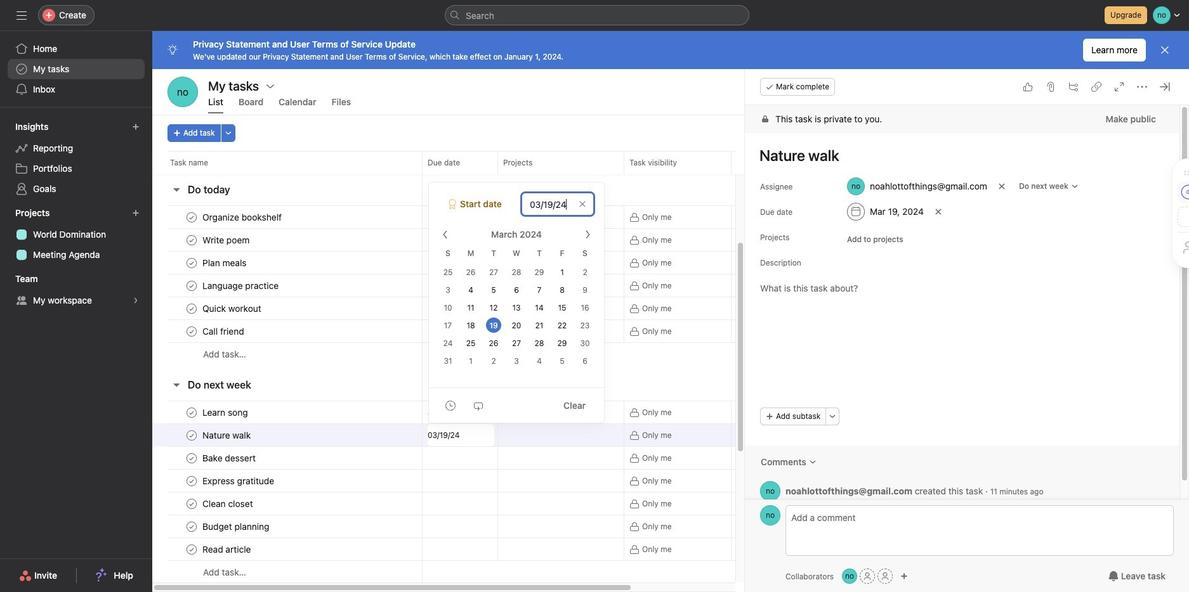 Task type: vqa. For each thing, say whether or not it's contained in the screenshot.
Inbox link
no



Task type: locate. For each thing, give the bounding box(es) containing it.
3 task name text field from the top
[[200, 407, 252, 419]]

mark complete image inside express gratitude cell
[[184, 474, 199, 489]]

attachments: add a file to this task, nature walk image
[[1046, 82, 1056, 92]]

hide sidebar image
[[17, 10, 27, 20]]

2 mark complete image from the top
[[184, 233, 199, 248]]

add time image
[[446, 401, 456, 411]]

4 mark complete checkbox from the top
[[184, 301, 199, 316]]

0 horizontal spatial add or remove collaborators image
[[843, 569, 858, 585]]

task name text field inside express gratitude cell
[[200, 475, 278, 488]]

quick workout cell
[[152, 297, 423, 321]]

task name text field inside plan meals cell
[[200, 257, 250, 269]]

1 task name text field from the top
[[200, 211, 286, 224]]

6 task name text field from the top
[[200, 475, 278, 488]]

7 mark complete checkbox from the top
[[184, 520, 199, 535]]

6 mark complete image from the top
[[184, 428, 199, 443]]

main content inside nature walk dialog
[[745, 105, 1180, 518]]

bake dessert cell
[[152, 447, 423, 470]]

task name text field for bake dessert "cell"
[[200, 452, 260, 465]]

1 task name text field from the top
[[200, 234, 254, 247]]

clean closet cell
[[152, 493, 423, 516]]

Task name text field
[[200, 234, 254, 247], [200, 257, 250, 269], [200, 280, 283, 292], [200, 303, 265, 315], [200, 452, 260, 465], [200, 475, 278, 488], [200, 544, 255, 556]]

0 vertical spatial mark complete image
[[184, 278, 199, 294]]

mark complete checkbox inside express gratitude cell
[[184, 474, 199, 489]]

plan meals cell
[[152, 251, 423, 275]]

collapse task list for this section image
[[171, 380, 182, 390]]

mark complete image inside quick workout cell
[[184, 301, 199, 316]]

comments image
[[809, 459, 817, 467]]

3 task name text field from the top
[[200, 280, 283, 292]]

global element
[[0, 31, 152, 107]]

6 task name text field from the top
[[200, 521, 273, 534]]

show options image
[[265, 81, 276, 91]]

6 mark complete checkbox from the top
[[184, 474, 199, 489]]

1 mark complete checkbox from the top
[[184, 256, 199, 271]]

5 mark complete checkbox from the top
[[184, 451, 199, 466]]

mark complete checkbox for task name text box inside the learn song cell
[[184, 405, 199, 421]]

mark complete checkbox inside read article 'cell'
[[184, 542, 199, 558]]

mark complete image for task name text field inside read article 'cell'
[[184, 542, 199, 558]]

task name text field inside write poem cell
[[200, 234, 254, 247]]

mark complete checkbox inside clean closet cell
[[184, 497, 199, 512]]

5 mark complete image from the top
[[184, 405, 199, 421]]

see details, my workspace image
[[132, 297, 140, 305]]

mark complete checkbox inside language practice cell
[[184, 278, 199, 294]]

4 task name text field from the top
[[200, 303, 265, 315]]

clear due date image
[[579, 201, 587, 208], [935, 208, 943, 216]]

clear due date image up next month image
[[579, 201, 587, 208]]

header do today tree grid
[[152, 206, 860, 366]]

task name text field inside read article 'cell'
[[200, 544, 255, 556]]

budget planning cell
[[152, 515, 423, 539]]

1 vertical spatial mark complete image
[[184, 324, 199, 339]]

add subtask image
[[1069, 82, 1079, 92]]

mark complete image for task name text field in the express gratitude cell
[[184, 474, 199, 489]]

4 mark complete image from the top
[[184, 301, 199, 316]]

mark complete checkbox inside 'organize bookshelf' cell
[[184, 210, 199, 225]]

mark complete image inside nature walk cell
[[184, 428, 199, 443]]

add or remove collaborators image
[[843, 569, 858, 585], [901, 573, 909, 581]]

task name text field inside nature walk cell
[[200, 429, 255, 442]]

13 row from the top
[[152, 493, 860, 516]]

express gratitude cell
[[152, 470, 423, 493]]

main content
[[745, 105, 1180, 518]]

Mark complete checkbox
[[184, 210, 199, 225], [184, 233, 199, 248], [184, 278, 199, 294], [184, 301, 199, 316], [184, 451, 199, 466], [184, 474, 199, 489], [184, 520, 199, 535]]

mark complete image inside clean closet cell
[[184, 497, 199, 512]]

mark complete image
[[184, 210, 199, 225], [184, 233, 199, 248], [184, 256, 199, 271], [184, 301, 199, 316], [184, 405, 199, 421], [184, 428, 199, 443], [184, 474, 199, 489], [184, 497, 199, 512], [184, 520, 199, 535], [184, 542, 199, 558]]

1 mark complete image from the top
[[184, 210, 199, 225]]

9 mark complete image from the top
[[184, 520, 199, 535]]

task name text field for nature walk cell
[[200, 429, 255, 442]]

10 row from the top
[[152, 424, 860, 448]]

mark complete image for task name text box inside the call friend cell
[[184, 324, 199, 339]]

2 mark complete checkbox from the top
[[184, 324, 199, 339]]

3 mark complete image from the top
[[184, 256, 199, 271]]

mark complete checkbox for task name text field inside read article 'cell'
[[184, 542, 199, 558]]

7 mark complete image from the top
[[184, 474, 199, 489]]

5 task name text field from the top
[[200, 498, 257, 511]]

7 task name text field from the top
[[200, 544, 255, 556]]

learn song cell
[[152, 401, 423, 425]]

close details image
[[1161, 82, 1171, 92]]

2 vertical spatial mark complete image
[[184, 451, 199, 466]]

3 row from the top
[[152, 229, 860, 252]]

mark complete image
[[184, 278, 199, 294], [184, 324, 199, 339], [184, 451, 199, 466]]

mark complete image inside write poem cell
[[184, 233, 199, 248]]

mark complete image inside bake dessert "cell"
[[184, 451, 199, 466]]

mark complete checkbox inside call friend cell
[[184, 324, 199, 339]]

linked projects for clean closet cell
[[498, 493, 625, 516]]

2 mark complete checkbox from the top
[[184, 233, 199, 248]]

task name text field inside quick workout cell
[[200, 303, 265, 315]]

mark complete checkbox inside plan meals cell
[[184, 256, 199, 271]]

open user profile image
[[761, 482, 781, 502]]

task name text field for 'organize bookshelf' cell
[[200, 211, 286, 224]]

1 mark complete checkbox from the top
[[184, 210, 199, 225]]

task name text field inside the learn song cell
[[200, 407, 252, 419]]

2 task name text field from the top
[[200, 325, 248, 338]]

mark complete checkbox inside the learn song cell
[[184, 405, 199, 421]]

8 mark complete image from the top
[[184, 497, 199, 512]]

mark complete image for task name text box inside the clean closet cell
[[184, 497, 199, 512]]

mark complete checkbox for task name text field inside the write poem cell
[[184, 233, 199, 248]]

6 mark complete checkbox from the top
[[184, 542, 199, 558]]

mark complete checkbox for task name text box inside 'organize bookshelf' cell
[[184, 210, 199, 225]]

mark complete checkbox inside quick workout cell
[[184, 301, 199, 316]]

next month image
[[583, 230, 593, 240]]

Mark complete checkbox
[[184, 256, 199, 271], [184, 324, 199, 339], [184, 405, 199, 421], [184, 428, 199, 443], [184, 497, 199, 512], [184, 542, 199, 558]]

1 mark complete image from the top
[[184, 278, 199, 294]]

2 task name text field from the top
[[200, 257, 250, 269]]

task name text field for budget planning cell
[[200, 521, 273, 534]]

copy task link image
[[1092, 82, 1102, 92]]

3 mark complete checkbox from the top
[[184, 278, 199, 294]]

teams element
[[0, 268, 152, 314]]

mark complete checkbox inside budget planning cell
[[184, 520, 199, 535]]

row
[[152, 151, 860, 175], [152, 206, 860, 229], [152, 229, 860, 252], [152, 251, 860, 275], [152, 274, 860, 298], [152, 297, 860, 321], [152, 320, 860, 343], [152, 343, 860, 366], [152, 401, 860, 425], [152, 424, 860, 448], [152, 447, 860, 470], [152, 470, 860, 493], [152, 493, 860, 516], [152, 515, 860, 539], [152, 538, 860, 562], [152, 561, 860, 585]]

7 row from the top
[[152, 320, 860, 343]]

task name text field inside budget planning cell
[[200, 521, 273, 534]]

mark complete image inside plan meals cell
[[184, 256, 199, 271]]

mark complete checkbox for task name text field inside the bake dessert "cell"
[[184, 451, 199, 466]]

mark complete image inside read article 'cell'
[[184, 542, 199, 558]]

Task name text field
[[200, 211, 286, 224], [200, 325, 248, 338], [200, 407, 252, 419], [200, 429, 255, 442], [200, 498, 257, 511], [200, 521, 273, 534]]

2 mark complete image from the top
[[184, 324, 199, 339]]

3 mark complete checkbox from the top
[[184, 405, 199, 421]]

4 task name text field from the top
[[200, 429, 255, 442]]

5 task name text field from the top
[[200, 452, 260, 465]]

mark complete image for task name text box inside 'organize bookshelf' cell
[[184, 210, 199, 225]]

mark complete image inside 'organize bookshelf' cell
[[184, 210, 199, 225]]

language practice cell
[[152, 274, 423, 298]]

14 row from the top
[[152, 515, 860, 539]]

clear due date image down task name text field
[[935, 208, 943, 216]]

mark complete image inside budget planning cell
[[184, 520, 199, 535]]

column header
[[168, 151, 426, 175]]

banner
[[152, 31, 1190, 69]]

mark complete checkbox inside bake dessert "cell"
[[184, 451, 199, 466]]

mark complete checkbox for task name text field inside plan meals cell
[[184, 256, 199, 271]]

None text field
[[428, 425, 495, 447]]

mark complete checkbox inside nature walk cell
[[184, 428, 199, 443]]

mark complete checkbox inside write poem cell
[[184, 233, 199, 248]]

mark complete image for task name text field inside the bake dessert "cell"
[[184, 451, 199, 466]]

mark complete image inside language practice cell
[[184, 278, 199, 294]]

insights element
[[0, 116, 152, 202]]

4 mark complete checkbox from the top
[[184, 428, 199, 443]]

10 mark complete image from the top
[[184, 542, 199, 558]]

task name text field inside clean closet cell
[[200, 498, 257, 511]]

mark complete image inside the learn song cell
[[184, 405, 199, 421]]

task name text field inside language practice cell
[[200, 280, 283, 292]]

dismiss image
[[1161, 45, 1171, 55]]

3 mark complete image from the top
[[184, 451, 199, 466]]

1 horizontal spatial clear due date image
[[935, 208, 943, 216]]

task name text field inside 'organize bookshelf' cell
[[200, 211, 286, 224]]

mark complete image for task name text field inside language practice cell
[[184, 278, 199, 294]]

task name text field inside call friend cell
[[200, 325, 248, 338]]

5 mark complete checkbox from the top
[[184, 497, 199, 512]]

task name text field inside bake dessert "cell"
[[200, 452, 260, 465]]

read article cell
[[152, 538, 423, 562]]

none text field inside header do next week tree grid
[[428, 425, 495, 447]]

more options image
[[829, 413, 837, 421]]

mark complete image inside call friend cell
[[184, 324, 199, 339]]



Task type: describe. For each thing, give the bounding box(es) containing it.
1 row from the top
[[152, 151, 860, 175]]

mark complete checkbox for task name text box within the budget planning cell
[[184, 520, 199, 535]]

mark complete image for task name text box inside the learn song cell
[[184, 405, 199, 421]]

Task Name text field
[[752, 141, 1165, 170]]

mark complete checkbox for task name text field inside language practice cell
[[184, 278, 199, 294]]

5 row from the top
[[152, 274, 860, 298]]

nature walk cell
[[152, 424, 423, 448]]

remove assignee image
[[999, 183, 1006, 190]]

header do next week tree grid
[[152, 401, 860, 585]]

mark complete checkbox for task name text box inside nature walk cell
[[184, 428, 199, 443]]

mark complete checkbox for task name text box inside the call friend cell
[[184, 324, 199, 339]]

1 horizontal spatial add or remove collaborators image
[[901, 573, 909, 581]]

linked projects for express gratitude cell
[[498, 470, 625, 493]]

0 likes. click to like this task image
[[1023, 82, 1034, 92]]

linked projects for bake dessert cell
[[498, 447, 625, 470]]

mark complete image for task name text box inside nature walk cell
[[184, 428, 199, 443]]

task name text field for quick workout cell
[[200, 303, 265, 315]]

new project or portfolio image
[[132, 210, 140, 217]]

mark complete image for task name text field inside the write poem cell
[[184, 233, 199, 248]]

task name text field for express gratitude cell
[[200, 475, 278, 488]]

write poem cell
[[152, 229, 423, 252]]

full screen image
[[1115, 82, 1125, 92]]

task name text field for read article 'cell'
[[200, 544, 255, 556]]

new insights image
[[132, 123, 140, 131]]

task name text field for call friend cell
[[200, 325, 248, 338]]

clear due date image inside nature walk dialog
[[935, 208, 943, 216]]

task name text field for language practice cell
[[200, 280, 283, 292]]

task name text field for clean closet cell
[[200, 498, 257, 511]]

mark complete checkbox for task name text field in the express gratitude cell
[[184, 474, 199, 489]]

Search tasks, projects, and more text field
[[445, 5, 750, 25]]

0 horizontal spatial clear due date image
[[579, 201, 587, 208]]

12 row from the top
[[152, 470, 860, 493]]

task name text field for plan meals cell
[[200, 257, 250, 269]]

task name text field for the learn song cell
[[200, 407, 252, 419]]

mark complete image for task name text field inside plan meals cell
[[184, 256, 199, 271]]

nature walk dialog
[[745, 69, 1190, 593]]

4 row from the top
[[152, 251, 860, 275]]

task name text field for write poem cell
[[200, 234, 254, 247]]

organize bookshelf cell
[[152, 206, 423, 229]]

16 row from the top
[[152, 561, 860, 585]]

mark complete checkbox for task name text field in quick workout cell
[[184, 301, 199, 316]]

mark complete image for task name text box within the budget planning cell
[[184, 520, 199, 535]]

linked projects for budget planning cell
[[498, 515, 625, 539]]

2 row from the top
[[152, 206, 860, 229]]

linked projects for read article cell
[[498, 538, 625, 562]]

more actions for this task image
[[1138, 82, 1148, 92]]

mark complete image for task name text field in quick workout cell
[[184, 301, 199, 316]]

call friend cell
[[152, 320, 423, 343]]

collapse task list for this section image
[[171, 185, 182, 195]]

8 row from the top
[[152, 343, 860, 366]]

header recently assigned tree grid
[[152, 79, 860, 171]]

view profile settings image
[[168, 77, 198, 107]]

9 row from the top
[[152, 401, 860, 425]]

15 row from the top
[[152, 538, 860, 562]]

11 row from the top
[[152, 447, 860, 470]]

more actions image
[[225, 130, 232, 137]]

set to repeat image
[[474, 401, 484, 411]]

projects element
[[0, 202, 152, 268]]

previous month image
[[441, 230, 451, 240]]

6 row from the top
[[152, 297, 860, 321]]

open user profile image
[[761, 506, 781, 526]]

Due date text field
[[522, 193, 594, 216]]

mark complete checkbox for task name text box inside the clean closet cell
[[184, 497, 199, 512]]



